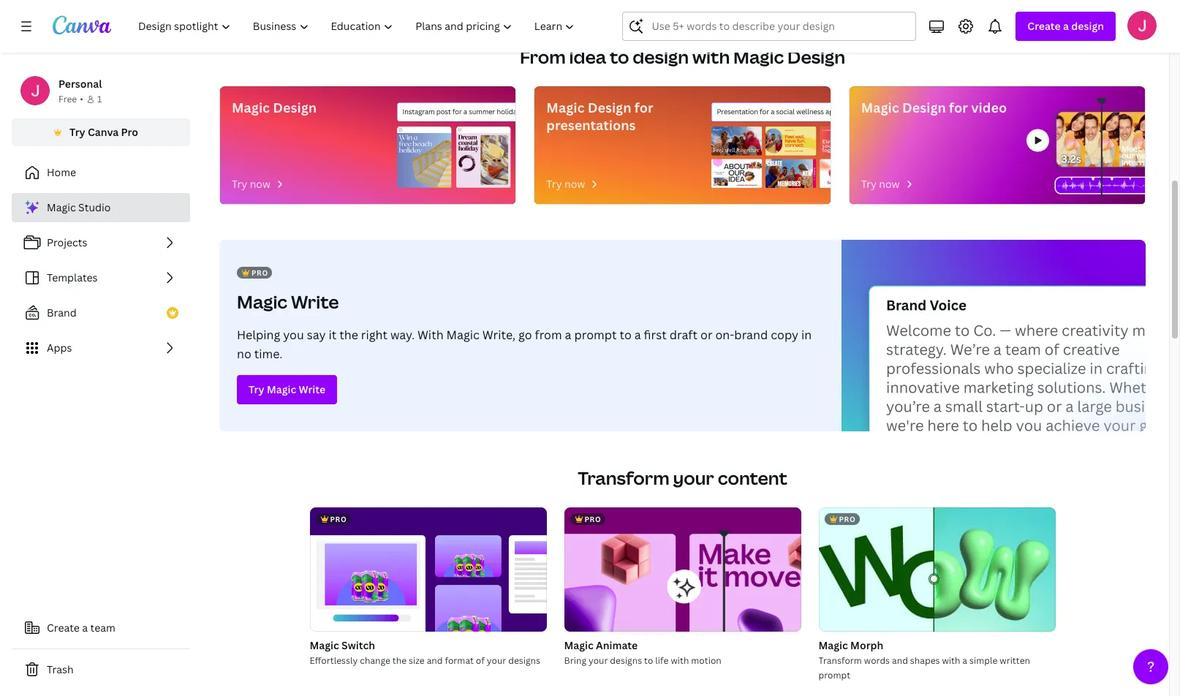Task type: vqa. For each thing, say whether or not it's contained in the screenshot.
"Email banner" button
no



Task type: describe. For each thing, give the bounding box(es) containing it.
draft
[[670, 327, 698, 343]]

magic for magic design
[[232, 99, 270, 116]]

try now for magic design
[[232, 177, 271, 191]]

magic morph image
[[819, 508, 1056, 632]]

home link
[[12, 158, 190, 187]]

size
[[409, 655, 425, 667]]

pro group for magic switch
[[310, 508, 547, 632]]

with
[[418, 327, 444, 343]]

magic for magic animate bring your designs to life with motion
[[564, 639, 594, 652]]

pro for magic morph
[[839, 514, 856, 524]]

written
[[1000, 655, 1031, 667]]

it
[[329, 327, 337, 343]]

try for magic design for video
[[861, 177, 877, 191]]

for for video
[[949, 99, 968, 116]]

brand
[[47, 306, 77, 320]]

1
[[97, 93, 102, 105]]

try magic write button
[[237, 375, 337, 404]]

brand link
[[12, 298, 190, 328]]

create for create a design
[[1028, 19, 1061, 33]]

first
[[644, 327, 667, 343]]

designs inside magic animate bring your designs to life with motion
[[610, 655, 642, 667]]

transform inside magic morph transform words and shapes with a simple written prompt
[[819, 655, 862, 667]]

with inside magic morph transform words and shapes with a simple written prompt
[[942, 655, 961, 667]]

time.
[[254, 346, 283, 362]]

designs inside the magic switch effortlessly change the size and format of your designs
[[508, 655, 541, 667]]

bring
[[564, 655, 587, 667]]

free •
[[59, 93, 83, 105]]

idea
[[569, 45, 606, 69]]

go
[[519, 327, 532, 343]]

morph
[[851, 639, 884, 652]]

video
[[971, 99, 1007, 116]]

shapes
[[910, 655, 940, 667]]

your inside magic animate bring your designs to life with motion
[[589, 655, 608, 667]]

0 horizontal spatial design
[[633, 45, 689, 69]]

write,
[[483, 327, 516, 343]]

design for magic design
[[273, 99, 317, 116]]

try now for magic design for video
[[861, 177, 900, 191]]

templates link
[[12, 263, 190, 293]]

and inside the magic switch effortlessly change the size and format of your designs
[[427, 655, 443, 667]]

pro
[[121, 125, 138, 139]]

words
[[864, 655, 890, 667]]

of
[[476, 655, 485, 667]]

with inside magic animate bring your designs to life with motion
[[671, 655, 689, 667]]

create a team button
[[12, 614, 190, 643]]

way.
[[390, 327, 415, 343]]

from idea to design with magic design
[[520, 45, 846, 69]]

Search search field
[[652, 12, 887, 40]]

write inside button
[[299, 383, 326, 396]]

animate
[[596, 639, 638, 652]]

projects
[[47, 236, 87, 249]]

in
[[802, 327, 812, 343]]

presentations
[[547, 116, 636, 134]]

say
[[307, 327, 326, 343]]

magic studio link
[[12, 193, 190, 222]]

magic inside helping you say it the right way. with magic write, go from a prompt to a first draft or on-brand copy in no time.
[[447, 327, 480, 343]]

0 vertical spatial to
[[610, 45, 629, 69]]

magic switch effortlessly change the size and format of your designs
[[310, 639, 541, 667]]

magic animate image
[[564, 508, 801, 632]]

magic for magic studio
[[47, 200, 76, 214]]

and inside magic morph transform words and shapes with a simple written prompt
[[892, 655, 908, 667]]

helping
[[237, 327, 280, 343]]

try canva pro button
[[12, 118, 190, 146]]

try inside button
[[249, 383, 264, 396]]

prompt inside helping you say it the right way. with magic write, go from a prompt to a first draft or on-brand copy in no time.
[[574, 327, 617, 343]]

magic switch image
[[310, 508, 547, 632]]

pro group for magic animate
[[564, 508, 801, 632]]

format
[[445, 655, 474, 667]]

canva
[[88, 125, 119, 139]]

simple
[[970, 655, 998, 667]]

life
[[656, 655, 669, 667]]

you
[[283, 327, 304, 343]]

for for presentations
[[635, 99, 654, 116]]

create a design button
[[1016, 12, 1116, 41]]

prompt inside magic morph transform words and shapes with a simple written prompt
[[819, 669, 851, 682]]

2 horizontal spatial your
[[673, 466, 714, 490]]

from
[[520, 45, 566, 69]]

motion
[[691, 655, 722, 667]]



Task type: locate. For each thing, give the bounding box(es) containing it.
designs
[[508, 655, 541, 667], [610, 655, 642, 667]]

try now
[[232, 177, 271, 191], [547, 177, 585, 191], [861, 177, 900, 191]]

prompt right from
[[574, 327, 617, 343]]

designs down the animate
[[610, 655, 642, 667]]

1 and from the left
[[427, 655, 443, 667]]

magic animate bring your designs to life with motion
[[564, 639, 722, 667]]

create
[[1028, 19, 1061, 33], [47, 621, 80, 635]]

magic morph group
[[819, 508, 1056, 683]]

pro group
[[310, 508, 547, 632], [564, 508, 801, 632], [819, 508, 1056, 632]]

for left video
[[949, 99, 968, 116]]

0 horizontal spatial your
[[487, 655, 506, 667]]

magic inside magic design for presentations
[[547, 99, 585, 116]]

1 pro group from the left
[[310, 508, 547, 632]]

try for magic design
[[232, 177, 247, 191]]

0 horizontal spatial and
[[427, 655, 443, 667]]

your right the of
[[487, 655, 506, 667]]

2 designs from the left
[[610, 655, 642, 667]]

0 vertical spatial write
[[291, 290, 339, 314]]

pro group for magic morph
[[819, 508, 1056, 632]]

with right shapes
[[942, 655, 961, 667]]

your inside the magic switch effortlessly change the size and format of your designs
[[487, 655, 506, 667]]

try magic write
[[249, 383, 326, 396]]

1 horizontal spatial designs
[[610, 655, 642, 667]]

3 try now from the left
[[861, 177, 900, 191]]

0 horizontal spatial for
[[635, 99, 654, 116]]

1 horizontal spatial and
[[892, 655, 908, 667]]

design right idea
[[633, 45, 689, 69]]

magic for magic write
[[237, 290, 287, 314]]

1 horizontal spatial for
[[949, 99, 968, 116]]

transform your content
[[578, 466, 788, 490]]

pro
[[252, 268, 268, 278], [330, 514, 347, 524], [585, 514, 601, 524], [839, 514, 856, 524]]

1 horizontal spatial your
[[589, 655, 608, 667]]

1 horizontal spatial design
[[1072, 19, 1104, 33]]

switch
[[342, 639, 375, 652]]

now for magic design for presentations
[[565, 177, 585, 191]]

with
[[693, 45, 730, 69], [671, 655, 689, 667], [942, 655, 961, 667]]

magic
[[734, 45, 784, 69], [232, 99, 270, 116], [547, 99, 585, 116], [861, 99, 899, 116], [47, 200, 76, 214], [237, 290, 287, 314], [447, 327, 480, 343], [267, 383, 296, 396], [310, 639, 339, 652], [564, 639, 594, 652], [819, 639, 848, 652]]

design
[[788, 45, 846, 69], [273, 99, 317, 116], [588, 99, 632, 116], [903, 99, 946, 116]]

1 now from the left
[[250, 177, 271, 191]]

write down say
[[299, 383, 326, 396]]

design inside dropdown button
[[1072, 19, 1104, 33]]

change
[[360, 655, 391, 667]]

1 vertical spatial the
[[393, 655, 407, 667]]

magic inside magic morph transform words and shapes with a simple written prompt
[[819, 639, 848, 652]]

effortlessly
[[310, 655, 358, 667]]

personal
[[59, 77, 102, 91]]

magic for magic design for video
[[861, 99, 899, 116]]

None search field
[[623, 12, 917, 41]]

0 vertical spatial create
[[1028, 19, 1061, 33]]

apps
[[47, 341, 72, 355]]

your
[[673, 466, 714, 490], [487, 655, 506, 667], [589, 655, 608, 667]]

1 vertical spatial prompt
[[819, 669, 851, 682]]

1 horizontal spatial now
[[565, 177, 585, 191]]

try canva pro
[[70, 125, 138, 139]]

magic studio
[[47, 200, 111, 214]]

design for magic design for presentations
[[588, 99, 632, 116]]

create a team
[[47, 621, 115, 635]]

now
[[250, 177, 271, 191], [565, 177, 585, 191], [879, 177, 900, 191]]

1 horizontal spatial create
[[1028, 19, 1061, 33]]

3 pro group from the left
[[819, 508, 1056, 632]]

magic inside magic animate bring your designs to life with motion
[[564, 639, 594, 652]]

1 for from the left
[[635, 99, 654, 116]]

0 horizontal spatial transform
[[578, 466, 670, 490]]

2 vertical spatial to
[[644, 655, 653, 667]]

write up say
[[291, 290, 339, 314]]

transform
[[578, 466, 670, 490], [819, 655, 862, 667]]

pro for magic animate
[[585, 514, 601, 524]]

2 horizontal spatial pro group
[[819, 508, 1056, 632]]

1 horizontal spatial prompt
[[819, 669, 851, 682]]

now for magic design
[[250, 177, 271, 191]]

1 horizontal spatial transform
[[819, 655, 862, 667]]

for inside magic design for presentations
[[635, 99, 654, 116]]

0 vertical spatial prompt
[[574, 327, 617, 343]]

try now for magic design for presentations
[[547, 177, 585, 191]]

1 vertical spatial to
[[620, 327, 632, 343]]

1 vertical spatial create
[[47, 621, 80, 635]]

with right life on the bottom right
[[671, 655, 689, 667]]

0 horizontal spatial create
[[47, 621, 80, 635]]

a inside 'button'
[[82, 621, 88, 635]]

write
[[291, 290, 339, 314], [299, 383, 326, 396]]

design for magic design for video
[[903, 99, 946, 116]]

magic animate group
[[564, 508, 801, 669]]

no
[[237, 346, 251, 362]]

magic inside button
[[267, 383, 296, 396]]

2 horizontal spatial with
[[942, 655, 961, 667]]

create inside create a design dropdown button
[[1028, 19, 1061, 33]]

with down the search search field
[[693, 45, 730, 69]]

1 designs from the left
[[508, 655, 541, 667]]

prompt down the "morph"
[[819, 669, 851, 682]]

free
[[59, 93, 77, 105]]

0 horizontal spatial the
[[340, 327, 358, 343]]

trash
[[47, 663, 74, 677]]

to inside helping you say it the right way. with magic write, go from a prompt to a first draft or on-brand copy in no time.
[[620, 327, 632, 343]]

create a design
[[1028, 19, 1104, 33]]

for down from idea to design with magic design at the top
[[635, 99, 654, 116]]

pro inside magic switch group
[[330, 514, 347, 524]]

for
[[635, 99, 654, 116], [949, 99, 968, 116]]

apps link
[[12, 334, 190, 363]]

to left life on the bottom right
[[644, 655, 653, 667]]

the right it
[[340, 327, 358, 343]]

and right words
[[892, 655, 908, 667]]

try inside button
[[70, 125, 85, 139]]

home
[[47, 165, 76, 179]]

design
[[1072, 19, 1104, 33], [633, 45, 689, 69]]

1 try now from the left
[[232, 177, 271, 191]]

prompt
[[574, 327, 617, 343], [819, 669, 851, 682]]

magic morph transform words and shapes with a simple written prompt
[[819, 639, 1031, 682]]

a inside magic morph transform words and shapes with a simple written prompt
[[963, 655, 968, 667]]

magic inside the magic switch effortlessly change the size and format of your designs
[[310, 639, 339, 652]]

2 pro group from the left
[[564, 508, 801, 632]]

helping you say it the right way. with magic write, go from a prompt to a first draft or on-brand copy in no time.
[[237, 327, 812, 362]]

and right size
[[427, 655, 443, 667]]

create inside the create a team 'button'
[[47, 621, 80, 635]]

0 horizontal spatial prompt
[[574, 327, 617, 343]]

or
[[701, 327, 713, 343]]

to
[[610, 45, 629, 69], [620, 327, 632, 343], [644, 655, 653, 667]]

trash link
[[12, 655, 190, 685]]

0 horizontal spatial pro group
[[310, 508, 547, 632]]

2 for from the left
[[949, 99, 968, 116]]

list
[[12, 193, 190, 363]]

the for it
[[340, 327, 358, 343]]

0 vertical spatial design
[[1072, 19, 1104, 33]]

projects link
[[12, 228, 190, 257]]

0 horizontal spatial designs
[[508, 655, 541, 667]]

list containing magic studio
[[12, 193, 190, 363]]

designs right the of
[[508, 655, 541, 667]]

1 vertical spatial transform
[[819, 655, 862, 667]]

0 vertical spatial the
[[340, 327, 358, 343]]

right
[[361, 327, 388, 343]]

3 now from the left
[[879, 177, 900, 191]]

copy
[[771, 327, 799, 343]]

top level navigation element
[[129, 12, 588, 41]]

1 horizontal spatial pro group
[[564, 508, 801, 632]]

brand
[[735, 327, 768, 343]]

1 horizontal spatial try now
[[547, 177, 585, 191]]

magic for magic design for presentations
[[547, 99, 585, 116]]

magic for magic morph transform words and shapes with a simple written prompt
[[819, 639, 848, 652]]

0 horizontal spatial try now
[[232, 177, 271, 191]]

the inside helping you say it the right way. with magic write, go from a prompt to a first draft or on-brand copy in no time.
[[340, 327, 358, 343]]

and
[[427, 655, 443, 667], [892, 655, 908, 667]]

1 horizontal spatial with
[[693, 45, 730, 69]]

try
[[70, 125, 85, 139], [232, 177, 247, 191], [547, 177, 562, 191], [861, 177, 877, 191], [249, 383, 264, 396]]

magic for magic switch effortlessly change the size and format of your designs
[[310, 639, 339, 652]]

on-
[[716, 327, 735, 343]]

to left first
[[620, 327, 632, 343]]

2 horizontal spatial now
[[879, 177, 900, 191]]

1 horizontal spatial the
[[393, 655, 407, 667]]

pro for magic switch
[[330, 514, 347, 524]]

try for magic design for presentations
[[547, 177, 562, 191]]

0 vertical spatial transform
[[578, 466, 670, 490]]

james peterson image
[[1128, 11, 1157, 40]]

magic switch group
[[310, 508, 547, 669]]

magic design for video
[[861, 99, 1007, 116]]

a
[[1063, 19, 1069, 33], [565, 327, 572, 343], [635, 327, 641, 343], [82, 621, 88, 635], [963, 655, 968, 667]]

the
[[340, 327, 358, 343], [393, 655, 407, 667]]

2 horizontal spatial try now
[[861, 177, 900, 191]]

a inside dropdown button
[[1063, 19, 1069, 33]]

now for magic design for video
[[879, 177, 900, 191]]

2 try now from the left
[[547, 177, 585, 191]]

create for create a team
[[47, 621, 80, 635]]

2 now from the left
[[565, 177, 585, 191]]

your left 'content'
[[673, 466, 714, 490]]

design left james peterson icon
[[1072, 19, 1104, 33]]

0 horizontal spatial with
[[671, 655, 689, 667]]

from
[[535, 327, 562, 343]]

content
[[718, 466, 788, 490]]

studio
[[78, 200, 111, 214]]

design inside magic design for presentations
[[588, 99, 632, 116]]

team
[[90, 621, 115, 635]]

1 vertical spatial design
[[633, 45, 689, 69]]

the left size
[[393, 655, 407, 667]]

1 vertical spatial write
[[299, 383, 326, 396]]

magic design
[[232, 99, 317, 116]]

the for change
[[393, 655, 407, 667]]

2 and from the left
[[892, 655, 908, 667]]

to inside magic animate bring your designs to life with motion
[[644, 655, 653, 667]]

magic design for presentations
[[547, 99, 654, 134]]

•
[[80, 93, 83, 105]]

templates
[[47, 271, 98, 285]]

magic write
[[237, 290, 339, 314]]

0 horizontal spatial now
[[250, 177, 271, 191]]

pro inside magic morph group
[[839, 514, 856, 524]]

pro inside magic animate group
[[585, 514, 601, 524]]

your right bring
[[589, 655, 608, 667]]

the inside the magic switch effortlessly change the size and format of your designs
[[393, 655, 407, 667]]

to right idea
[[610, 45, 629, 69]]



